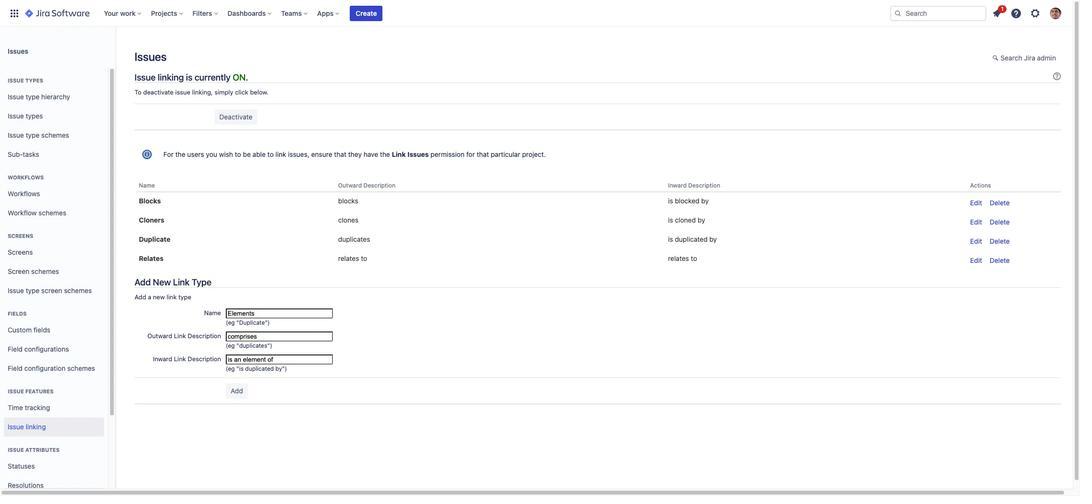Task type: describe. For each thing, give the bounding box(es) containing it.
notifications image
[[991, 7, 1003, 19]]

create button
[[350, 6, 383, 21]]

issue linking
[[8, 423, 46, 431]]

apps
[[317, 9, 334, 17]]

"duplicate")
[[236, 319, 270, 327]]

2 relates to from the left
[[668, 255, 697, 263]]

banner containing your work
[[0, 0, 1073, 27]]

wish
[[219, 150, 233, 158]]

type for schemes
[[26, 131, 39, 139]]

small image
[[993, 54, 1000, 62]]

custom fields link
[[4, 321, 104, 340]]

workflows for workflows link at the left top
[[8, 190, 40, 198]]

your profile and settings image
[[1050, 7, 1061, 19]]

issue type screen schemes
[[8, 287, 92, 295]]

type for hierarchy
[[26, 93, 39, 101]]

screens group
[[4, 223, 104, 304]]

outward for outward description
[[338, 182, 362, 189]]

search image
[[894, 9, 902, 17]]

outward link description
[[147, 333, 221, 340]]

field for field configuration schemes
[[8, 365, 23, 373]]

.
[[246, 72, 248, 83]]

actions
[[970, 182, 991, 189]]

1 horizontal spatial link
[[276, 150, 286, 158]]

field for field configurations
[[8, 345, 23, 353]]

delete for is blocked by
[[990, 199, 1010, 207]]

search jira admin
[[1001, 54, 1056, 62]]

click
[[235, 89, 248, 96]]

link right have
[[392, 150, 406, 158]]

delete for relates to
[[990, 257, 1010, 265]]

ensure
[[311, 150, 332, 158]]

type
[[192, 277, 211, 288]]

workflows link
[[4, 185, 104, 204]]

1 horizontal spatial name
[[204, 309, 221, 317]]

screens link
[[4, 243, 104, 262]]

configuration
[[24, 365, 65, 373]]

attributes
[[25, 447, 60, 454]]

is cloned by
[[668, 216, 705, 224]]

field configuration schemes
[[8, 365, 95, 373]]

workflows for workflows group
[[8, 174, 44, 181]]

issue linking is currently on .
[[135, 72, 248, 83]]

simply
[[215, 89, 233, 96]]

sidebar navigation image
[[105, 38, 126, 58]]

custom
[[8, 326, 32, 334]]

filters
[[193, 9, 212, 17]]

schemes up issue type screen schemes
[[31, 267, 59, 276]]

0 horizontal spatial name
[[139, 182, 155, 189]]

Search field
[[890, 6, 987, 21]]

screen
[[41, 287, 62, 295]]

your work button
[[101, 6, 145, 21]]

(eg "is duplicated by")
[[226, 366, 287, 373]]

issue for issue types
[[8, 77, 24, 84]]

by for is blocked by
[[701, 197, 709, 205]]

workflow schemes link
[[4, 204, 104, 223]]

inward for inward description
[[668, 182, 687, 189]]

delete for is duplicated by
[[990, 237, 1010, 246]]

field configurations
[[8, 345, 69, 353]]

linking for issue linking is currently on .
[[158, 72, 184, 83]]

1 horizontal spatial issues
[[135, 50, 167, 63]]

issue types link
[[4, 107, 104, 126]]

issue for issue attributes
[[8, 447, 24, 454]]

time tracking
[[8, 404, 50, 412]]

issue type schemes link
[[4, 126, 104, 145]]

resolutions
[[8, 482, 44, 490]]

tracking
[[25, 404, 50, 412]]

sub-tasks
[[8, 150, 39, 158]]

issue features group
[[4, 379, 104, 440]]

0 horizontal spatial duplicated
[[245, 366, 274, 373]]

issue type hierarchy
[[8, 93, 70, 101]]

field configurations link
[[4, 340, 104, 359]]

schemes inside fields group
[[67, 365, 95, 373]]

inward for inward link description
[[153, 356, 172, 363]]

(eg for inward link description
[[226, 366, 235, 373]]

issue for issue features
[[8, 389, 24, 395]]

sub-tasks link
[[4, 145, 104, 164]]

type down add new link type
[[178, 294, 191, 301]]

types
[[26, 112, 43, 120]]

help image
[[1011, 7, 1022, 19]]

for
[[163, 150, 174, 158]]

delete link for is duplicated by
[[990, 237, 1010, 246]]

issue features
[[8, 389, 54, 395]]

schemes inside issue types group
[[41, 131, 69, 139]]

to left the 'be'
[[235, 150, 241, 158]]

new
[[153, 294, 165, 301]]

issue for issue linking
[[8, 423, 24, 431]]

to right able
[[268, 150, 274, 158]]

time tracking link
[[4, 399, 104, 418]]

custom fields
[[8, 326, 50, 334]]

hierarchy
[[41, 93, 70, 101]]

description down outward link description
[[188, 356, 221, 363]]

a
[[148, 294, 151, 301]]

fields group
[[4, 301, 104, 382]]

admin
[[1037, 54, 1056, 62]]

schemes inside 'link'
[[38, 209, 66, 217]]

by for is duplicated by
[[709, 235, 717, 244]]

time
[[8, 404, 23, 412]]

inward link description
[[153, 356, 221, 363]]

issue types
[[8, 77, 43, 84]]

1
[[1001, 5, 1004, 12]]

type for screen
[[26, 287, 39, 295]]

resolutions link
[[4, 477, 104, 496]]

users
[[187, 150, 204, 158]]

by")
[[275, 366, 287, 373]]

edit for is duplicated by
[[970, 237, 982, 246]]

particular
[[491, 150, 520, 158]]

issue for issue linking is currently on .
[[135, 72, 156, 83]]

on
[[233, 72, 246, 83]]

appswitcher icon image
[[9, 7, 20, 19]]

fields
[[34, 326, 50, 334]]

new
[[153, 277, 171, 288]]

"duplicates")
[[236, 343, 272, 350]]

be
[[243, 150, 251, 158]]

clones
[[338, 216, 358, 224]]

sub-
[[8, 150, 23, 158]]

is for blocks
[[668, 197, 673, 205]]

2 the from the left
[[380, 150, 390, 158]]

project.
[[522, 150, 546, 158]]

0 horizontal spatial issues
[[8, 47, 28, 55]]

cloners
[[139, 216, 164, 224]]

for the users you wish to be able to link issues, ensure that they have the link issues permission for that particular project.
[[163, 150, 546, 158]]

workflow schemes
[[8, 209, 66, 217]]

teams button
[[278, 6, 311, 21]]

edit link for relates to
[[970, 257, 982, 265]]

delete link for relates to
[[990, 257, 1010, 265]]

is for clones
[[668, 216, 673, 224]]



Task type: vqa. For each thing, say whether or not it's contained in the screenshot.


Task type: locate. For each thing, give the bounding box(es) containing it.
1 vertical spatial name
[[204, 309, 221, 317]]

1 horizontal spatial that
[[477, 150, 489, 158]]

cloned
[[675, 216, 696, 224]]

type up tasks
[[26, 131, 39, 139]]

add for add new link type
[[135, 277, 151, 288]]

is left blocked
[[668, 197, 673, 205]]

issue type schemes
[[8, 131, 69, 139]]

they
[[348, 150, 362, 158]]

1 vertical spatial duplicated
[[245, 366, 274, 373]]

(eg left "duplicate")
[[226, 319, 235, 327]]

issues,
[[288, 150, 309, 158]]

1 relates from the left
[[338, 255, 359, 263]]

link right new
[[173, 277, 190, 288]]

2 (eg from the top
[[226, 343, 235, 350]]

delete for is cloned by
[[990, 218, 1010, 226]]

issue for issue type hierarchy
[[8, 93, 24, 101]]

workflows
[[8, 174, 44, 181], [8, 190, 40, 198]]

1 workflows from the top
[[8, 174, 44, 181]]

2 add from the top
[[135, 294, 146, 301]]

1 vertical spatial workflows
[[8, 190, 40, 198]]

delete link for is blocked by
[[990, 199, 1010, 207]]

outward up blocks
[[338, 182, 362, 189]]

schemes down "issue types" link
[[41, 131, 69, 139]]

projects button
[[148, 6, 187, 21]]

3 (eg from the top
[[226, 366, 235, 373]]

field down the custom
[[8, 345, 23, 353]]

dashboards
[[228, 9, 266, 17]]

0 vertical spatial workflows
[[8, 174, 44, 181]]

link
[[276, 150, 286, 158], [167, 294, 177, 301]]

issue
[[175, 89, 190, 96]]

relates
[[139, 255, 164, 263]]

None text field
[[226, 309, 333, 319], [226, 355, 333, 365], [226, 309, 333, 319], [226, 355, 333, 365]]

outward for outward link description
[[147, 333, 172, 340]]

linking up issue
[[158, 72, 184, 83]]

add up a
[[135, 277, 151, 288]]

0 horizontal spatial that
[[334, 150, 346, 158]]

1 field from the top
[[8, 345, 23, 353]]

to
[[135, 89, 142, 96]]

issue attributes
[[8, 447, 60, 454]]

currently
[[195, 72, 231, 83]]

jira software image
[[25, 7, 89, 19], [25, 7, 89, 19]]

is down is cloned by
[[668, 235, 673, 244]]

1 edit from the top
[[970, 199, 982, 207]]

linking down tracking
[[26, 423, 46, 431]]

workflows up workflow
[[8, 190, 40, 198]]

that
[[334, 150, 346, 158], [477, 150, 489, 158]]

4 delete link from the top
[[990, 257, 1010, 265]]

link left issues,
[[276, 150, 286, 158]]

type inside screens group
[[26, 287, 39, 295]]

outward
[[338, 182, 362, 189], [147, 333, 172, 340]]

settings image
[[1030, 7, 1041, 19]]

1 (eg from the top
[[226, 319, 235, 327]]

add a new link type
[[135, 294, 191, 301]]

1 screens from the top
[[8, 233, 33, 239]]

schemes down workflows link at the left top
[[38, 209, 66, 217]]

1 vertical spatial link
[[167, 294, 177, 301]]

is duplicated by
[[668, 235, 717, 244]]

search jira admin link
[[988, 51, 1061, 66]]

(eg for name
[[226, 319, 235, 327]]

delete
[[990, 199, 1010, 207], [990, 218, 1010, 226], [990, 237, 1010, 246], [990, 257, 1010, 265]]

0 vertical spatial link
[[276, 150, 286, 158]]

type down types
[[26, 93, 39, 101]]

description up 'inward link description'
[[188, 333, 221, 340]]

by for is cloned by
[[698, 216, 705, 224]]

0 vertical spatial name
[[139, 182, 155, 189]]

you
[[206, 150, 217, 158]]

blocks
[[139, 197, 161, 205]]

description
[[364, 182, 396, 189], [688, 182, 720, 189], [188, 333, 221, 340], [188, 356, 221, 363]]

linking for issue linking
[[26, 423, 46, 431]]

outward up 'inward link description'
[[147, 333, 172, 340]]

issue type screen schemes link
[[4, 282, 104, 301]]

edit link for is blocked by
[[970, 199, 982, 207]]

is up issue
[[186, 72, 192, 83]]

add left a
[[135, 294, 146, 301]]

field configuration schemes link
[[4, 359, 104, 379]]

that left 'they'
[[334, 150, 346, 158]]

able
[[253, 150, 266, 158]]

0 vertical spatial linking
[[158, 72, 184, 83]]

4 delete from the top
[[990, 257, 1010, 265]]

2 vertical spatial by
[[709, 235, 717, 244]]

jira
[[1024, 54, 1035, 62]]

workflows down sub-tasks
[[8, 174, 44, 181]]

by
[[701, 197, 709, 205], [698, 216, 705, 224], [709, 235, 717, 244]]

is blocked by
[[668, 197, 709, 205]]

1 vertical spatial linking
[[26, 423, 46, 431]]

description up is blocked by
[[688, 182, 720, 189]]

linking inside issue features group
[[26, 423, 46, 431]]

the right for
[[175, 150, 185, 158]]

0 horizontal spatial linking
[[26, 423, 46, 431]]

relates to down duplicates
[[338, 255, 367, 263]]

(eg "duplicates")
[[226, 343, 272, 350]]

add for add a new link type
[[135, 294, 146, 301]]

1 add from the top
[[135, 277, 151, 288]]

1 vertical spatial screens
[[8, 248, 33, 256]]

field
[[8, 345, 23, 353], [8, 365, 23, 373]]

edit link for is duplicated by
[[970, 237, 982, 246]]

0 vertical spatial duplicated
[[675, 235, 708, 244]]

3 delete link from the top
[[990, 237, 1010, 246]]

(eg left "is
[[226, 366, 235, 373]]

have
[[364, 150, 378, 158]]

0 horizontal spatial link
[[167, 294, 177, 301]]

0 vertical spatial inward
[[668, 182, 687, 189]]

1 horizontal spatial outward
[[338, 182, 362, 189]]

issue attributes group
[[4, 437, 104, 497]]

field up issue features
[[8, 365, 23, 373]]

1 vertical spatial outward
[[147, 333, 172, 340]]

dashboards button
[[225, 6, 275, 21]]

inward up blocked
[[668, 182, 687, 189]]

edit for relates to
[[970, 257, 982, 265]]

features
[[25, 389, 54, 395]]

1 horizontal spatial inward
[[668, 182, 687, 189]]

to down duplicates
[[361, 255, 367, 263]]

link right the new
[[167, 294, 177, 301]]

issues left the permission
[[407, 150, 429, 158]]

workflows group
[[4, 164, 104, 226]]

0 vertical spatial screens
[[8, 233, 33, 239]]

issue for issue types
[[8, 112, 24, 120]]

the right have
[[380, 150, 390, 158]]

is left cloned
[[668, 216, 673, 224]]

add
[[135, 277, 151, 288], [135, 294, 146, 301]]

issues up issue types
[[8, 47, 28, 55]]

3 delete from the top
[[990, 237, 1010, 246]]

issue for issue type screen schemes
[[8, 287, 24, 295]]

below.
[[250, 89, 269, 96]]

to deactivate issue linking, simply click below.
[[135, 89, 269, 96]]

1 edit link from the top
[[970, 199, 982, 207]]

1 the from the left
[[175, 150, 185, 158]]

duplicate
[[139, 235, 170, 244]]

(eg left "duplicates")
[[226, 343, 235, 350]]

duplicated right "is
[[245, 366, 274, 373]]

statuses link
[[4, 457, 104, 477]]

delete link for is cloned by
[[990, 218, 1010, 226]]

search
[[1001, 54, 1022, 62]]

issue for issue type schemes
[[8, 131, 24, 139]]

filters button
[[190, 6, 222, 21]]

issue type hierarchy link
[[4, 87, 104, 107]]

2 delete link from the top
[[990, 218, 1010, 226]]

4 edit from the top
[[970, 257, 982, 265]]

linking,
[[192, 89, 213, 96]]

screens
[[8, 233, 33, 239], [8, 248, 33, 256]]

1 horizontal spatial relates
[[668, 255, 689, 263]]

0 horizontal spatial the
[[175, 150, 185, 158]]

relates to
[[338, 255, 367, 263], [668, 255, 697, 263]]

1 relates to from the left
[[338, 255, 367, 263]]

screens for screens group
[[8, 233, 33, 239]]

1 horizontal spatial the
[[380, 150, 390, 158]]

statuses
[[8, 463, 35, 471]]

link up 'inward link description'
[[174, 333, 186, 340]]

is
[[186, 72, 192, 83], [668, 197, 673, 205], [668, 216, 673, 224], [668, 235, 673, 244]]

your
[[104, 9, 118, 17]]

screens for "screens" link at the left
[[8, 248, 33, 256]]

schemes
[[41, 131, 69, 139], [38, 209, 66, 217], [31, 267, 59, 276], [64, 287, 92, 295], [67, 365, 95, 373]]

edit
[[970, 199, 982, 207], [970, 218, 982, 226], [970, 237, 982, 246], [970, 257, 982, 265]]

schemes right screen
[[64, 287, 92, 295]]

2 vertical spatial (eg
[[226, 366, 235, 373]]

the
[[175, 150, 185, 158], [380, 150, 390, 158]]

issue types
[[8, 112, 43, 120]]

name down type
[[204, 309, 221, 317]]

issues right sidebar navigation icon
[[135, 50, 167, 63]]

your work
[[104, 9, 136, 17]]

1 delete link from the top
[[990, 199, 1010, 207]]

type left screen
[[26, 287, 39, 295]]

screens up the screen
[[8, 248, 33, 256]]

3 edit from the top
[[970, 237, 982, 246]]

"is
[[236, 366, 244, 373]]

3 edit link from the top
[[970, 237, 982, 246]]

description down have
[[364, 182, 396, 189]]

2 edit link from the top
[[970, 218, 982, 226]]

relates to down the is duplicated by
[[668, 255, 697, 263]]

screen
[[8, 267, 29, 276]]

teams
[[281, 9, 302, 17]]

1 vertical spatial inward
[[153, 356, 172, 363]]

None submit
[[215, 109, 257, 125], [226, 384, 248, 399], [215, 109, 257, 125], [226, 384, 248, 399]]

relates down the is duplicated by
[[668, 255, 689, 263]]

0 vertical spatial by
[[701, 197, 709, 205]]

1 horizontal spatial duplicated
[[675, 235, 708, 244]]

2 delete from the top
[[990, 218, 1010, 226]]

2 screens from the top
[[8, 248, 33, 256]]

add new link type
[[135, 277, 211, 288]]

name
[[139, 182, 155, 189], [204, 309, 221, 317]]

issue inside screens group
[[8, 287, 24, 295]]

0 horizontal spatial outward
[[147, 333, 172, 340]]

screens down workflow
[[8, 233, 33, 239]]

edit for is cloned by
[[970, 218, 982, 226]]

issue
[[135, 72, 156, 83], [8, 77, 24, 84], [8, 93, 24, 101], [8, 112, 24, 120], [8, 131, 24, 139], [8, 287, 24, 295], [8, 389, 24, 395], [8, 423, 24, 431], [8, 447, 24, 454]]

projects
[[151, 9, 177, 17]]

1 vertical spatial (eg
[[226, 343, 235, 350]]

1 that from the left
[[334, 150, 346, 158]]

relates down duplicates
[[338, 255, 359, 263]]

configurations
[[24, 345, 69, 353]]

0 horizontal spatial relates
[[338, 255, 359, 263]]

issue types group
[[4, 67, 104, 167]]

screen schemes link
[[4, 262, 104, 282]]

schemes down field configurations link
[[67, 365, 95, 373]]

2 edit from the top
[[970, 218, 982, 226]]

apps button
[[314, 6, 343, 21]]

for
[[466, 150, 475, 158]]

banner
[[0, 0, 1073, 27]]

0 horizontal spatial relates to
[[338, 255, 367, 263]]

link
[[392, 150, 406, 158], [173, 277, 190, 288], [174, 333, 186, 340], [174, 356, 186, 363]]

1 delete from the top
[[990, 199, 1010, 207]]

permission
[[431, 150, 465, 158]]

2 that from the left
[[477, 150, 489, 158]]

(eg for outward link description
[[226, 343, 235, 350]]

duplicated down is cloned by
[[675, 235, 708, 244]]

1 horizontal spatial linking
[[158, 72, 184, 83]]

4 edit link from the top
[[970, 257, 982, 265]]

primary element
[[6, 0, 890, 27]]

0 vertical spatial (eg
[[226, 319, 235, 327]]

0 vertical spatial field
[[8, 345, 23, 353]]

relates
[[338, 255, 359, 263], [668, 255, 689, 263]]

link down outward link description
[[174, 356, 186, 363]]

0 horizontal spatial inward
[[153, 356, 172, 363]]

0 vertical spatial outward
[[338, 182, 362, 189]]

that right the for
[[477, 150, 489, 158]]

name up blocks
[[139, 182, 155, 189]]

None text field
[[226, 332, 333, 342]]

(eg "duplicate")
[[226, 319, 270, 327]]

1 vertical spatial add
[[135, 294, 146, 301]]

1 vertical spatial field
[[8, 365, 23, 373]]

linking
[[158, 72, 184, 83], [26, 423, 46, 431]]

work
[[120, 9, 136, 17]]

2 workflows from the top
[[8, 190, 40, 198]]

blocked
[[675, 197, 700, 205]]

2 field from the top
[[8, 365, 23, 373]]

1 horizontal spatial relates to
[[668, 255, 697, 263]]

duplicates
[[338, 235, 370, 244]]

edit for is blocked by
[[970, 199, 982, 207]]

types
[[25, 77, 43, 84]]

0 vertical spatial add
[[135, 277, 151, 288]]

to down the is duplicated by
[[691, 255, 697, 263]]

2 relates from the left
[[668, 255, 689, 263]]

2 horizontal spatial issues
[[407, 150, 429, 158]]

issue linking link
[[4, 418, 104, 437]]

is for duplicates
[[668, 235, 673, 244]]

edit link for is cloned by
[[970, 218, 982, 226]]

inward down outward link description
[[153, 356, 172, 363]]

(eg
[[226, 319, 235, 327], [226, 343, 235, 350], [226, 366, 235, 373]]

1 vertical spatial by
[[698, 216, 705, 224]]



